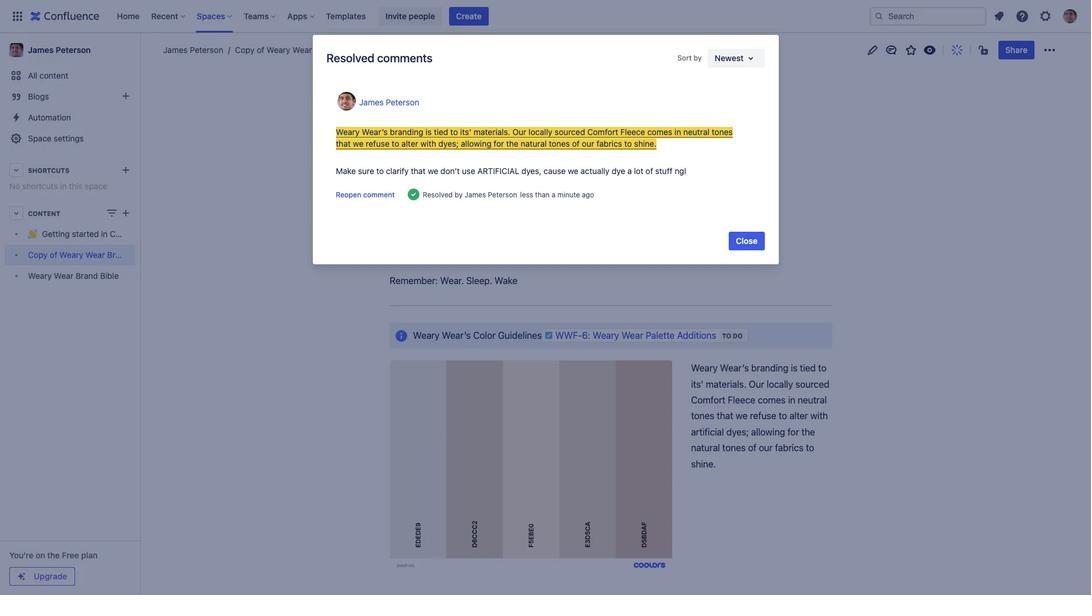 Task type: locate. For each thing, give the bounding box(es) containing it.
materials. for allowing
[[474, 127, 511, 137]]

dyes; up the don't
[[439, 139, 459, 149]]

james peterson up content
[[28, 45, 91, 55]]

on inside space element
[[36, 551, 45, 561]]

sourced inside weary wear's branding is tied to its' materials. our locally sourced comfort fleece comes in neutral tones that we refuse to alter with artificial dyes; allowing for the natural tones of our fabrics to shine.
[[796, 379, 830, 390]]

on left all
[[547, 253, 558, 263]]

content button
[[5, 203, 135, 224]]

0 horizontal spatial our
[[582, 139, 595, 149]]

space
[[85, 181, 107, 191]]

2 vertical spatial the
[[47, 551, 60, 561]]

1 vertical spatial alter
[[790, 411, 809, 422]]

weary
[[267, 45, 291, 55], [336, 127, 360, 137], [447, 181, 491, 201], [60, 250, 83, 260], [600, 253, 626, 263], [28, 271, 52, 281], [413, 330, 440, 341], [692, 363, 718, 374]]

0 horizontal spatial on
[[36, 551, 45, 561]]

locally for natural
[[529, 127, 553, 137]]

0 horizontal spatial its'
[[460, 127, 472, 137]]

branding
[[390, 127, 424, 137], [752, 363, 789, 374]]

Newest button
[[708, 49, 765, 68]]

our
[[513, 127, 527, 137], [749, 379, 765, 390]]

copy inside tree
[[28, 250, 48, 260]]

0 horizontal spatial dyes;
[[439, 139, 459, 149]]

james peterson link
[[5, 38, 135, 62], [163, 44, 223, 56], [359, 96, 420, 108]]

dye
[[612, 166, 626, 176]]

natural up dyes,
[[521, 139, 547, 149]]

1 horizontal spatial dyes;
[[727, 427, 749, 438]]

wear down getting started in confluence at the top left of page
[[86, 250, 105, 260]]

no
[[9, 181, 20, 191]]

weary wear's branding is tied to its' materials. our locally sourced comfort fleece comes in neutral tones that we refuse to alter with dyes; allowing for the natural tones of our fabrics to shine.
[[336, 127, 733, 149]]

sourced for natural
[[555, 127, 585, 137]]

2 horizontal spatial wear's
[[720, 363, 749, 374]]

0 vertical spatial comes
[[648, 127, 673, 137]]

dyes;
[[439, 139, 459, 149], [727, 427, 749, 438]]

by right the sort at the top right of the page
[[694, 54, 702, 62]]

its' for dyes;
[[460, 127, 472, 137]]

copy link to comment image
[[590, 190, 600, 200]]

1 horizontal spatial by
[[694, 54, 702, 62]]

1 vertical spatial shine.
[[692, 459, 716, 470]]

1 horizontal spatial natural
[[692, 443, 720, 454]]

space settings link
[[5, 128, 135, 149]]

this
[[69, 181, 83, 191], [409, 253, 424, 263]]

1 vertical spatial copy of weary wear brand bible
[[390, 181, 613, 201]]

fleece inside weary wear's branding is tied to its' materials. our locally sourced comfort fleece comes in neutral tones that we refuse to alter with dyes; allowing for the natural tones of our fabrics to shine.
[[621, 127, 646, 137]]

2 vertical spatial that
[[717, 411, 734, 422]]

1 vertical spatial tied
[[800, 363, 816, 374]]

0 vertical spatial fleece
[[621, 127, 646, 137]]

home link
[[113, 7, 143, 25]]

with inside weary wear's branding is tied to its' materials. our locally sourced comfort fleece comes in neutral tones that we refuse to alter with artificial dyes; allowing for the natural tones of our fabrics to shine.
[[811, 411, 828, 422]]

shine. down artificial
[[692, 459, 716, 470]]

to
[[451, 127, 458, 137], [392, 139, 400, 149], [625, 139, 632, 149], [377, 166, 384, 176], [819, 363, 827, 374], [779, 411, 788, 422], [806, 443, 815, 454]]

0 vertical spatial our
[[513, 127, 527, 137]]

you're on the free plan
[[9, 551, 98, 561]]

templates
[[326, 11, 366, 21]]

weary inside weary wear's branding is tied to its' materials. our locally sourced comfort fleece comes in neutral tones that we refuse to alter with dyes; allowing for the natural tones of our fabrics to shine.
[[336, 127, 360, 137]]

1 vertical spatial materials.
[[706, 379, 747, 390]]

1 vertical spatial wear's
[[442, 330, 471, 341]]

bible
[[339, 45, 358, 55], [579, 181, 613, 201], [132, 250, 150, 260], [100, 271, 119, 281]]

0 vertical spatial with
[[421, 139, 436, 149]]

jira
[[389, 45, 402, 55]]

fleece for our
[[728, 395, 756, 406]]

0 vertical spatial our
[[582, 139, 595, 149]]

is inside weary wear's branding is tied to its' materials. our locally sourced comfort fleece comes in neutral tones that we refuse to alter with dyes; allowing for the natural tones of our fabrics to shine.
[[426, 127, 432, 137]]

star image
[[904, 43, 918, 57]]

sourced inside weary wear's branding is tied to its' materials. our locally sourced comfort fleece comes in neutral tones that we refuse to alter with dyes; allowing for the natural tones of our fabrics to shine.
[[555, 127, 585, 137]]

copy of weary wear brand bible down apps
[[235, 45, 358, 55]]

2 horizontal spatial james peterson
[[359, 97, 420, 107]]

in inside tree
[[101, 229, 108, 239]]

on right the you're
[[36, 551, 45, 561]]

james peterson inside 'resolved comments' dialog
[[359, 97, 420, 107]]

1 vertical spatial allowing
[[752, 427, 786, 438]]

1 horizontal spatial copy of weary wear brand bible
[[235, 45, 358, 55]]

comfort
[[588, 127, 619, 137], [692, 395, 726, 406]]

its' up artificial
[[692, 379, 704, 390]]

a right as
[[462, 253, 467, 263]]

invite
[[386, 11, 407, 21]]

james
[[28, 45, 54, 55], [163, 45, 188, 55], [359, 97, 384, 107], [465, 191, 486, 199]]

branding inside weary wear's branding is tied to its' materials. our locally sourced comfort fleece comes in neutral tones that we refuse to alter with dyes; allowing for the natural tones of our fabrics to shine.
[[390, 127, 424, 137]]

0 horizontal spatial is
[[426, 127, 432, 137]]

brand down templates "link"
[[314, 45, 337, 55]]

refuse
[[366, 139, 390, 149], [750, 411, 777, 422]]

edit this page image
[[866, 43, 880, 57]]

we
[[353, 139, 364, 149], [428, 166, 439, 176], [568, 166, 579, 176], [736, 411, 748, 422]]

is for allowing
[[426, 127, 432, 137]]

settings icon image
[[1039, 9, 1053, 23]]

1 horizontal spatial copy
[[235, 45, 255, 55]]

1 vertical spatial our
[[749, 379, 765, 390]]

0 horizontal spatial by
[[455, 191, 463, 199]]

locally inside weary wear's branding is tied to its' materials. our locally sourced comfort fleece comes in neutral tones that we refuse to alter with dyes; allowing for the natural tones of our fabrics to shine.
[[529, 127, 553, 137]]

refuse inside weary wear's branding is tied to its' materials. our locally sourced comfort fleece comes in neutral tones that we refuse to alter with artificial dyes; allowing for the natural tones of our fabrics to shine.
[[750, 411, 777, 422]]

its' up use
[[460, 127, 472, 137]]

1 horizontal spatial comes
[[758, 395, 786, 406]]

0 horizontal spatial comes
[[648, 127, 673, 137]]

our inside weary wear's branding is tied to its' materials. our locally sourced comfort fleece comes in neutral tones that we refuse to alter with dyes; allowing for the natural tones of our fabrics to shine.
[[582, 139, 595, 149]]

1 horizontal spatial allowing
[[752, 427, 786, 438]]

getting started in confluence
[[42, 229, 153, 239]]

wear. down as
[[441, 276, 464, 286]]

tied inside weary wear's branding is tied to its' materials. our locally sourced comfort fleece comes in neutral tones that we refuse to alter with dyes; allowing for the natural tones of our fabrics to shine.
[[434, 127, 448, 137]]

dyes; inside weary wear's branding is tied to its' materials. our locally sourced comfort fleece comes in neutral tones that we refuse to alter with dyes; allowing for the natural tones of our fabrics to shine.
[[439, 139, 459, 149]]

weary wear brand bible link
[[5, 266, 135, 287]]

1 horizontal spatial comfort
[[692, 395, 726, 406]]

james peterson right james peterson icon
[[359, 97, 420, 107]]

materials. inside weary wear's branding is tied to its' materials. our locally sourced comfort fleece comes in neutral tones that we refuse to alter with dyes; allowing for the natural tones of our fabrics to shine.
[[474, 127, 511, 137]]

alter inside weary wear's branding is tied to its' materials. our locally sourced comfort fleece comes in neutral tones that we refuse to alter with artificial dyes; allowing for the natural tones of our fabrics to shine.
[[790, 411, 809, 422]]

the inside space element
[[47, 551, 60, 561]]

neutral inside weary wear's branding is tied to its' materials. our locally sourced comfort fleece comes in neutral tones that we refuse to alter with dyes; allowing for the natural tones of our fabrics to shine.
[[684, 127, 710, 137]]

Search field
[[870, 7, 987, 25]]

make
[[336, 166, 356, 176]]

1 vertical spatial fabrics
[[776, 443, 804, 454]]

that inside weary wear's branding is tied to its' materials. our locally sourced comfort fleece comes in neutral tones that we refuse to alter with dyes; allowing for the natural tones of our fabrics to shine.
[[336, 139, 351, 149]]

1 horizontal spatial copy of weary wear brand bible link
[[223, 44, 358, 56]]

brand down confluence
[[107, 250, 130, 260]]

wear's inside weary wear's branding is tied to its' materials. our locally sourced comfort fleece comes in neutral tones that we refuse to alter with dyes; allowing for the natural tones of our fabrics to shine.
[[362, 127, 388, 137]]

0 horizontal spatial materials.
[[474, 127, 511, 137]]

a right than
[[552, 191, 556, 199]]

resolved for resolved by james peterson less than a minute ago
[[423, 191, 453, 199]]

1 horizontal spatial james peterson link
[[163, 44, 223, 56]]

banner
[[0, 0, 1092, 33]]

peterson up all content link
[[56, 45, 91, 55]]

comes inside weary wear's branding is tied to its' materials. our locally sourced comfort fleece comes in neutral tones that we refuse to alter with dyes; allowing for the natural tones of our fabrics to shine.
[[648, 127, 673, 137]]

this right use
[[409, 253, 424, 263]]

0 vertical spatial dyes;
[[439, 139, 459, 149]]

1 horizontal spatial fleece
[[728, 395, 756, 406]]

that
[[336, 139, 351, 149], [411, 166, 426, 176], [717, 411, 734, 422]]

0 vertical spatial on
[[547, 253, 558, 263]]

the inside weary wear's branding is tied to its' materials. our locally sourced comfort fleece comes in neutral tones that we refuse to alter with dyes; allowing for the natural tones of our fabrics to shine.
[[507, 139, 519, 149]]

0 vertical spatial tied
[[434, 127, 448, 137]]

0 vertical spatial allowing
[[461, 139, 492, 149]]

copy down spaces popup button
[[235, 45, 255, 55]]

copy down clarify
[[390, 181, 427, 201]]

0 horizontal spatial locally
[[529, 127, 553, 137]]

with inside weary wear's branding is tied to its' materials. our locally sourced comfort fleece comes in neutral tones that we refuse to alter with dyes; allowing for the natural tones of our fabrics to shine.
[[421, 139, 436, 149]]

in
[[675, 127, 682, 137], [60, 181, 67, 191], [101, 229, 108, 239], [789, 395, 796, 406]]

1 horizontal spatial alter
[[790, 411, 809, 422]]

our inside weary wear's branding is tied to its' materials. our locally sourced comfort fleece comes in neutral tones that we refuse to alter with dyes; allowing for the natural tones of our fabrics to shine.
[[513, 127, 527, 137]]

a left lot
[[628, 166, 632, 176]]

shine. up lot
[[635, 139, 657, 149]]

0 vertical spatial is
[[426, 127, 432, 137]]

2 horizontal spatial copy
[[390, 181, 427, 201]]

0 horizontal spatial fleece
[[621, 127, 646, 137]]

space element
[[0, 33, 153, 596]]

confluence image
[[30, 9, 99, 23], [30, 9, 99, 23]]

wear's
[[362, 127, 388, 137], [442, 330, 471, 341], [720, 363, 749, 374]]

branding for dyes;
[[390, 127, 424, 137]]

wear down make sure to clarify that we don't use artificial dyes, cause we actually dye a lot of stuff ngl
[[495, 181, 531, 201]]

brand down the started
[[76, 271, 98, 281]]

tree containing getting started in confluence
[[5, 224, 153, 287]]

0 vertical spatial this
[[69, 181, 83, 191]]

shine.
[[635, 139, 657, 149], [692, 459, 716, 470]]

tied for allowing
[[800, 363, 816, 374]]

use
[[462, 166, 476, 176]]

use this page as a guiding document on all things weary wear.
[[390, 253, 655, 263]]

1 horizontal spatial wear.
[[629, 253, 652, 263]]

wear
[[293, 45, 312, 55], [495, 181, 531, 201], [86, 250, 105, 260], [54, 271, 73, 281]]

1 horizontal spatial on
[[547, 253, 558, 263]]

0 horizontal spatial fabrics
[[597, 139, 623, 149]]

1 horizontal spatial locally
[[767, 379, 794, 390]]

0 vertical spatial by
[[694, 54, 702, 62]]

2 horizontal spatial a
[[628, 166, 632, 176]]

0 vertical spatial comfort
[[588, 127, 619, 137]]

for
[[494, 139, 504, 149], [788, 427, 800, 438]]

we inside weary wear's branding is tied to its' materials. our locally sourced comfort fleece comes in neutral tones that we refuse to alter with dyes; allowing for the natural tones of our fabrics to shine.
[[353, 139, 364, 149]]

1 vertical spatial wear.
[[441, 276, 464, 286]]

james peterson link inside 'resolved comments' dialog
[[359, 96, 420, 108]]

0 vertical spatial copy of weary wear brand bible link
[[223, 44, 358, 56]]

getting
[[42, 229, 70, 239]]

0 horizontal spatial shine.
[[635, 139, 657, 149]]

its' inside weary wear's branding is tied to its' materials. our locally sourced comfort fleece comes in neutral tones that we refuse to alter with dyes; allowing for the natural tones of our fabrics to shine.
[[460, 127, 472, 137]]

wear. right things
[[629, 253, 652, 263]]

1 horizontal spatial is
[[791, 363, 798, 374]]

comfort up actually
[[588, 127, 619, 137]]

1 horizontal spatial a
[[552, 191, 556, 199]]

locally inside weary wear's branding is tied to its' materials. our locally sourced comfort fleece comes in neutral tones that we refuse to alter with artificial dyes; allowing for the natural tones of our fabrics to shine.
[[767, 379, 794, 390]]

1 horizontal spatial tied
[[800, 363, 816, 374]]

copy of weary wear brand bible link down apps
[[223, 44, 358, 56]]

resolved inside comment by james peterson element
[[423, 191, 453, 199]]

0 horizontal spatial for
[[494, 139, 504, 149]]

copy
[[235, 45, 255, 55], [390, 181, 427, 201], [28, 250, 48, 260]]

its'
[[460, 127, 472, 137], [692, 379, 704, 390]]

comment
[[363, 191, 395, 199]]

artificial
[[692, 427, 724, 438]]

is
[[426, 127, 432, 137], [791, 363, 798, 374]]

james peterson link right james peterson icon
[[359, 96, 420, 108]]

of inside tree
[[50, 250, 57, 260]]

alter
[[402, 139, 419, 149], [790, 411, 809, 422]]

our inside weary wear's branding is tied to its' materials. our locally sourced comfort fleece comes in neutral tones that we refuse to alter with artificial dyes; allowing for the natural tones of our fabrics to shine.
[[749, 379, 765, 390]]

sourced for the
[[796, 379, 830, 390]]

peterson
[[56, 45, 91, 55], [190, 45, 223, 55], [386, 97, 420, 107], [488, 191, 518, 199]]

james peterson down spaces
[[163, 45, 223, 55]]

comes for fabrics
[[758, 395, 786, 406]]

james peterson link up all content link
[[5, 38, 135, 62]]

started
[[72, 229, 99, 239]]

that inside weary wear's branding is tied to its' materials. our locally sourced comfort fleece comes in neutral tones that we refuse to alter with artificial dyes; allowing for the natural tones of our fabrics to shine.
[[717, 411, 734, 422]]

upgrade button
[[10, 568, 75, 586]]

ago
[[582, 191, 595, 199]]

all
[[28, 71, 37, 80]]

1 horizontal spatial materials.
[[706, 379, 747, 390]]

0 horizontal spatial refuse
[[366, 139, 390, 149]]

0 horizontal spatial allowing
[[461, 139, 492, 149]]

materials.
[[474, 127, 511, 137], [706, 379, 747, 390]]

0 horizontal spatial the
[[47, 551, 60, 561]]

that up artificial
[[717, 411, 734, 422]]

neutral inside weary wear's branding is tied to its' materials. our locally sourced comfort fleece comes in neutral tones that we refuse to alter with artificial dyes; allowing for the natural tones of our fabrics to shine.
[[798, 395, 827, 406]]

0 vertical spatial locally
[[529, 127, 553, 137]]

0 vertical spatial a
[[628, 166, 632, 176]]

remember: wear. sleep. wake
[[390, 276, 518, 286]]

0 vertical spatial fabrics
[[597, 139, 623, 149]]

comfort up artificial
[[692, 395, 726, 406]]

our inside weary wear's branding is tied to its' materials. our locally sourced comfort fleece comes in neutral tones that we refuse to alter with artificial dyes; allowing for the natural tones of our fabrics to shine.
[[759, 443, 773, 454]]

comfort inside weary wear's branding is tied to its' materials. our locally sourced comfort fleece comes in neutral tones that we refuse to alter with dyes; allowing for the natural tones of our fabrics to shine.
[[588, 127, 619, 137]]

1 vertical spatial sourced
[[796, 379, 830, 390]]

tree
[[5, 224, 153, 287]]

neutral for weary wear's branding is tied to its' materials. our locally sourced comfort fleece comes in neutral tones that we refuse to alter with dyes; allowing for the natural tones of our fabrics to shine.
[[684, 127, 710, 137]]

comes inside weary wear's branding is tied to its' materials. our locally sourced comfort fleece comes in neutral tones that we refuse to alter with artificial dyes; allowing for the natural tones of our fabrics to shine.
[[758, 395, 786, 406]]

tied for for
[[434, 127, 448, 137]]

0 horizontal spatial this
[[69, 181, 83, 191]]

by down the don't
[[455, 191, 463, 199]]

sourced
[[555, 127, 585, 137], [796, 379, 830, 390]]

0 horizontal spatial sourced
[[555, 127, 585, 137]]

1 vertical spatial by
[[455, 191, 463, 199]]

comments
[[377, 51, 433, 65]]

james peterson link down spaces
[[163, 44, 223, 56]]

copy of weary wear brand bible link up weary wear brand bible
[[5, 245, 150, 266]]

search image
[[875, 11, 884, 21]]

is inside weary wear's branding is tied to its' materials. our locally sourced comfort fleece comes in neutral tones that we refuse to alter with artificial dyes; allowing for the natural tones of our fabrics to shine.
[[791, 363, 798, 374]]

that up make
[[336, 139, 351, 149]]

wear's inside weary wear's branding is tied to its' materials. our locally sourced comfort fleece comes in neutral tones that we refuse to alter with artificial dyes; allowing for the natural tones of our fabrics to shine.
[[720, 363, 749, 374]]

alter inside weary wear's branding is tied to its' materials. our locally sourced comfort fleece comes in neutral tones that we refuse to alter with dyes; allowing for the natural tones of our fabrics to shine.
[[402, 139, 419, 149]]

by
[[694, 54, 702, 62], [455, 191, 463, 199]]

resolved left 1 at the top
[[327, 51, 375, 65]]

resolved image
[[407, 188, 421, 202]]

bible down getting started in confluence at the top left of page
[[100, 271, 119, 281]]

wear's for weary wear's branding is tied to its' materials. our locally sourced comfort fleece comes in neutral tones that we refuse to alter with dyes; allowing for the natural tones of our fabrics to shine.
[[362, 127, 388, 137]]

comfort inside weary wear's branding is tied to its' materials. our locally sourced comfort fleece comes in neutral tones that we refuse to alter with artificial dyes; allowing for the natural tones of our fabrics to shine.
[[692, 395, 726, 406]]

copy of weary wear brand bible down the started
[[28, 250, 150, 260]]

1 horizontal spatial with
[[811, 411, 828, 422]]

tree inside space element
[[5, 224, 153, 287]]

its' inside weary wear's branding is tied to its' materials. our locally sourced comfort fleece comes in neutral tones that we refuse to alter with artificial dyes; allowing for the natural tones of our fabrics to shine.
[[692, 379, 704, 390]]

our for allowing
[[749, 379, 765, 390]]

0 horizontal spatial copy
[[28, 250, 48, 260]]

0 horizontal spatial wear.
[[441, 276, 464, 286]]

resolved right resolved image
[[423, 191, 453, 199]]

this down shortcuts dropdown button
[[69, 181, 83, 191]]

1 vertical spatial for
[[788, 427, 800, 438]]

1 horizontal spatial shine.
[[692, 459, 716, 470]]

1 vertical spatial neutral
[[798, 395, 827, 406]]

refuse for dyes;
[[366, 139, 390, 149]]

1 horizontal spatial our
[[759, 443, 773, 454]]

fabrics
[[597, 139, 623, 149], [776, 443, 804, 454]]

copy down getting
[[28, 250, 48, 260]]

branding inside weary wear's branding is tied to its' materials. our locally sourced comfort fleece comes in neutral tones that we refuse to alter with artificial dyes; allowing for the natural tones of our fabrics to shine.
[[752, 363, 789, 374]]

wear down getting
[[54, 271, 73, 281]]

1 horizontal spatial for
[[788, 427, 800, 438]]

on
[[547, 253, 558, 263], [36, 551, 45, 561]]

0 horizontal spatial our
[[513, 127, 527, 137]]

materials. inside weary wear's branding is tied to its' materials. our locally sourced comfort fleece comes in neutral tones that we refuse to alter with artificial dyes; allowing for the natural tones of our fabrics to shine.
[[706, 379, 747, 390]]

natural inside weary wear's branding is tied to its' materials. our locally sourced comfort fleece comes in neutral tones that we refuse to alter with artificial dyes; allowing for the natural tones of our fabrics to shine.
[[692, 443, 720, 454]]

remember:
[[390, 276, 438, 286]]

our
[[582, 139, 595, 149], [759, 443, 773, 454]]

1 horizontal spatial that
[[411, 166, 426, 176]]

1 horizontal spatial refuse
[[750, 411, 777, 422]]

fabrics inside weary wear's branding is tied to its' materials. our locally sourced comfort fleece comes in neutral tones that we refuse to alter with dyes; allowing for the natural tones of our fabrics to shine.
[[597, 139, 623, 149]]

1 horizontal spatial resolved
[[423, 191, 453, 199]]

0 vertical spatial wear.
[[629, 253, 652, 263]]

0 vertical spatial branding
[[390, 127, 424, 137]]

1 vertical spatial dyes;
[[727, 427, 749, 438]]

1 vertical spatial on
[[36, 551, 45, 561]]

that right clarify
[[411, 166, 426, 176]]

tones
[[712, 127, 733, 137], [549, 139, 570, 149], [692, 411, 715, 422], [723, 443, 746, 454]]

0 vertical spatial wear's
[[362, 127, 388, 137]]

tied inside weary wear's branding is tied to its' materials. our locally sourced comfort fleece comes in neutral tones that we refuse to alter with artificial dyes; allowing for the natural tones of our fabrics to shine.
[[800, 363, 816, 374]]

1 vertical spatial branding
[[752, 363, 789, 374]]

james peterson image
[[337, 92, 356, 111]]

the
[[507, 139, 519, 149], [802, 427, 816, 438], [47, 551, 60, 561]]

close
[[736, 236, 758, 246]]

dyes; right artificial
[[727, 427, 749, 438]]

1 horizontal spatial branding
[[752, 363, 789, 374]]

1 jira link link
[[364, 41, 424, 59]]

sort
[[678, 54, 692, 62]]

banner containing home
[[0, 0, 1092, 33]]

0 vertical spatial copy
[[235, 45, 255, 55]]

allowing inside weary wear's branding is tied to its' materials. our locally sourced comfort fleece comes in neutral tones that we refuse to alter with dyes; allowing for the natural tones of our fabrics to shine.
[[461, 139, 492, 149]]

0 vertical spatial that
[[336, 139, 351, 149]]

refuse inside weary wear's branding is tied to its' materials. our locally sourced comfort fleece comes in neutral tones that we refuse to alter with dyes; allowing for the natural tones of our fabrics to shine.
[[366, 139, 390, 149]]

1 horizontal spatial this
[[409, 253, 424, 263]]

0 horizontal spatial copy of weary wear brand bible
[[28, 250, 150, 260]]

apps
[[288, 11, 308, 21]]

natural down artificial
[[692, 443, 720, 454]]

of inside weary wear's branding is tied to its' materials. our locally sourced comfort fleece comes in neutral tones that we refuse to alter with dyes; allowing for the natural tones of our fabrics to shine.
[[572, 139, 580, 149]]

1 horizontal spatial wear's
[[442, 330, 471, 341]]

fleece for fabrics
[[621, 127, 646, 137]]

fleece inside weary wear's branding is tied to its' materials. our locally sourced comfort fleece comes in neutral tones that we refuse to alter with artificial dyes; allowing for the natural tones of our fabrics to shine.
[[728, 395, 756, 406]]

copy of weary wear brand bible down artificial
[[390, 181, 613, 201]]

0 vertical spatial shine.
[[635, 139, 657, 149]]

2 horizontal spatial the
[[802, 427, 816, 438]]



Task type: describe. For each thing, give the bounding box(es) containing it.
resolved comments
[[327, 51, 433, 65]]

for inside weary wear's branding is tied to its' materials. our locally sourced comfort fleece comes in neutral tones that we refuse to alter with artificial dyes; allowing for the natural tones of our fabrics to shine.
[[788, 427, 800, 438]]

copy of weary wear brand bible inside tree
[[28, 250, 150, 260]]

space
[[28, 133, 51, 143]]

1 vertical spatial that
[[411, 166, 426, 176]]

plan
[[81, 551, 98, 561]]

shine. inside weary wear's branding is tied to its' materials. our locally sourced comfort fleece comes in neutral tones that we refuse to alter with dyes; allowing for the natural tones of our fabrics to shine.
[[635, 139, 657, 149]]

newest
[[715, 53, 744, 63]]

lot
[[634, 166, 644, 176]]

copy of weary wear brand bible link inside tree
[[5, 245, 150, 266]]

2 vertical spatial a
[[462, 253, 467, 263]]

create a page image
[[119, 206, 133, 220]]

1 vertical spatial copy
[[390, 181, 427, 201]]

by for sort
[[694, 54, 702, 62]]

resolved comments dialog
[[313, 35, 779, 265]]

dyes,
[[522, 166, 542, 176]]

locally for the
[[767, 379, 794, 390]]

bible inside 'link'
[[100, 271, 119, 281]]

branding for artificial
[[752, 363, 789, 374]]

than
[[535, 191, 550, 199]]

weary wear's branding is tied to its' materials. our locally sourced comfort fleece comes in neutral tones that we refuse to alter with artificial dyes; allowing for the natural tones of our fabrics to shine.
[[692, 363, 832, 470]]

that for weary wear's branding is tied to its' materials. our locally sourced comfort fleece comes in neutral tones that we refuse to alter with dyes; allowing for the natural tones of our fabrics to shine.
[[336, 139, 351, 149]]

blogs link
[[5, 86, 135, 107]]

our for for
[[513, 127, 527, 137]]

that for weary wear's branding is tied to its' materials. our locally sourced comfort fleece comes in neutral tones that we refuse to alter with artificial dyes; allowing for the natural tones of our fabrics to shine.
[[717, 411, 734, 422]]

reopen comment
[[336, 191, 395, 199]]

wear down apps popup button
[[293, 45, 312, 55]]

document
[[502, 253, 545, 263]]

for inside weary wear's branding is tied to its' materials. our locally sourced comfort fleece comes in neutral tones that we refuse to alter with dyes; allowing for the natural tones of our fabrics to shine.
[[494, 139, 504, 149]]

we inside weary wear's branding is tied to its' materials. our locally sourced comfort fleece comes in neutral tones that we refuse to alter with artificial dyes; allowing for the natural tones of our fabrics to shine.
[[736, 411, 748, 422]]

wake
[[495, 276, 518, 286]]

bible down confluence
[[132, 250, 150, 260]]

guiding
[[469, 253, 500, 263]]

sort by
[[678, 54, 702, 62]]

weary inside 'link'
[[28, 271, 52, 281]]

peterson down the comments
[[386, 97, 420, 107]]

all
[[560, 253, 569, 263]]

james peterson inside space element
[[28, 45, 91, 55]]

alter for allowing
[[402, 139, 419, 149]]

spaces button
[[193, 7, 237, 25]]

in inside weary wear's branding is tied to its' materials. our locally sourced comfort fleece comes in neutral tones that we refuse to alter with artificial dyes; allowing for the natural tones of our fabrics to shine.
[[789, 395, 796, 406]]

guidelines
[[498, 330, 542, 341]]

shortcuts button
[[5, 160, 135, 181]]

don't
[[441, 166, 460, 176]]

apps button
[[284, 7, 319, 25]]

refuse for artificial
[[750, 411, 777, 422]]

sleep.
[[467, 276, 493, 286]]

this inside space element
[[69, 181, 83, 191]]

clarify
[[386, 166, 409, 176]]

no shortcuts in this space
[[9, 181, 107, 191]]

content
[[28, 210, 60, 217]]

of inside weary wear's branding is tied to its' materials. our locally sourced comfort fleece comes in neutral tones that we refuse to alter with artificial dyes; allowing for the natural tones of our fabrics to shine.
[[749, 443, 757, 454]]

create a blog image
[[119, 89, 133, 103]]

comfort for of
[[588, 127, 619, 137]]

ngl
[[675, 166, 687, 176]]

is for dyes;
[[791, 363, 798, 374]]

with for allowing
[[811, 411, 828, 422]]

confluence
[[110, 229, 153, 239]]

things
[[571, 253, 597, 263]]

natural inside weary wear's branding is tied to its' materials. our locally sourced comfort fleece comes in neutral tones that we refuse to alter with dyes; allowing for the natural tones of our fabrics to shine.
[[521, 139, 547, 149]]

close button
[[729, 232, 765, 251]]

comment by james peterson element
[[327, 82, 765, 218]]

allowing inside weary wear's branding is tied to its' materials. our locally sourced comfort fleece comes in neutral tones that we refuse to alter with artificial dyes; allowing for the natural tones of our fabrics to shine.
[[752, 427, 786, 438]]

with for for
[[421, 139, 436, 149]]

brand inside 'link'
[[76, 271, 98, 281]]

1 vertical spatial this
[[409, 253, 424, 263]]

premium image
[[17, 572, 26, 582]]

weary inside weary wear's branding is tied to its' materials. our locally sourced comfort fleece comes in neutral tones that we refuse to alter with artificial dyes; allowing for the natural tones of our fabrics to shine.
[[692, 363, 718, 374]]

minute
[[558, 191, 580, 199]]

sure
[[358, 166, 374, 176]]

color
[[474, 330, 496, 341]]

actually
[[581, 166, 610, 176]]

wear's for weary wear's branding is tied to its' materials. our locally sourced comfort fleece comes in neutral tones that we refuse to alter with artificial dyes; allowing for the natural tones of our fabrics to shine.
[[720, 363, 749, 374]]

less
[[520, 191, 533, 199]]

in inside weary wear's branding is tied to its' materials. our locally sourced comfort fleece comes in neutral tones that we refuse to alter with dyes; allowing for the natural tones of our fabrics to shine.
[[675, 127, 682, 137]]

shine. inside weary wear's branding is tied to its' materials. our locally sourced comfort fleece comes in neutral tones that we refuse to alter with artificial dyes; allowing for the natural tones of our fabrics to shine.
[[692, 459, 716, 470]]

dyes; inside weary wear's branding is tied to its' materials. our locally sourced comfort fleece comes in neutral tones that we refuse to alter with artificial dyes; allowing for the natural tones of our fabrics to shine.
[[727, 427, 749, 438]]

upgrade
[[34, 572, 67, 582]]

use
[[390, 253, 406, 263]]

fabrics inside weary wear's branding is tied to its' materials. our locally sourced comfort fleece comes in neutral tones that we refuse to alter with artificial dyes; allowing for the natural tones of our fabrics to shine.
[[776, 443, 804, 454]]

reopen comment button
[[336, 190, 407, 200]]

wear's for weary wear's color guidelines
[[442, 330, 471, 341]]

weary wear's color guidelines
[[413, 330, 542, 341]]

global element
[[7, 0, 870, 32]]

link
[[404, 45, 417, 55]]

all content
[[28, 71, 68, 80]]

artificial
[[478, 166, 520, 176]]

its' for artificial
[[692, 379, 704, 390]]

alter for dyes;
[[790, 411, 809, 422]]

getting started in confluence link
[[5, 224, 153, 245]]

home
[[117, 11, 140, 21]]

shortcuts
[[22, 181, 58, 191]]

resolved for resolved comments
[[327, 51, 375, 65]]

create link
[[449, 7, 489, 25]]

materials. for dyes;
[[706, 379, 747, 390]]

settings
[[54, 133, 84, 143]]

create
[[456, 11, 482, 21]]

0 horizontal spatial james peterson link
[[5, 38, 135, 62]]

comes for to
[[648, 127, 673, 137]]

spaces
[[197, 11, 225, 21]]

as
[[450, 253, 459, 263]]

peterson down spaces
[[190, 45, 223, 55]]

peterson left the less
[[488, 191, 518, 199]]

james inside space element
[[28, 45, 54, 55]]

reopen
[[336, 191, 362, 199]]

james peterson for james peterson link to the middle
[[163, 45, 223, 55]]

peterson inside space element
[[56, 45, 91, 55]]

stuff
[[656, 166, 673, 176]]

shortcuts
[[28, 166, 69, 174]]

resolved by james peterson less than a minute ago
[[423, 191, 595, 199]]

automation
[[28, 113, 71, 122]]

blogs
[[28, 92, 49, 101]]

templates link
[[323, 7, 369, 25]]

the inside weary wear's branding is tied to its' materials. our locally sourced comfort fleece comes in neutral tones that we refuse to alter with artificial dyes; allowing for the natural tones of our fabrics to shine.
[[802, 427, 816, 438]]

page
[[426, 253, 447, 263]]

james peterson for james peterson link in 'resolved comments' dialog
[[359, 97, 420, 107]]

space settings
[[28, 133, 84, 143]]

cause
[[544, 166, 566, 176]]

you're
[[9, 551, 33, 561]]

all content link
[[5, 65, 135, 86]]

content
[[40, 71, 68, 80]]

brand down cause
[[534, 181, 575, 201]]

weary wear brand bible
[[28, 271, 119, 281]]

bible down actually
[[579, 181, 613, 201]]

free
[[62, 551, 79, 561]]

1
[[383, 45, 386, 55]]

bible down templates "link"
[[339, 45, 358, 55]]

people
[[409, 11, 435, 21]]

wear inside 'link'
[[54, 271, 73, 281]]

by for resolved
[[455, 191, 463, 199]]

neutral for weary wear's branding is tied to its' materials. our locally sourced comfort fleece comes in neutral tones that we refuse to alter with artificial dyes; allowing for the natural tones of our fabrics to shine.
[[798, 395, 827, 406]]

invite people
[[386, 11, 435, 21]]

automation link
[[5, 107, 135, 128]]

1 jira link
[[383, 45, 417, 55]]

make sure to clarify that we don't use artificial dyes, cause we actually dye a lot of stuff ngl
[[336, 166, 687, 176]]

invite people button
[[379, 7, 442, 25]]

2 horizontal spatial copy of weary wear brand bible
[[390, 181, 613, 201]]

comfort for tones
[[692, 395, 726, 406]]

panel info image
[[395, 330, 409, 344]]



Task type: vqa. For each thing, say whether or not it's contained in the screenshot.
bottom Highest image Task image
no



